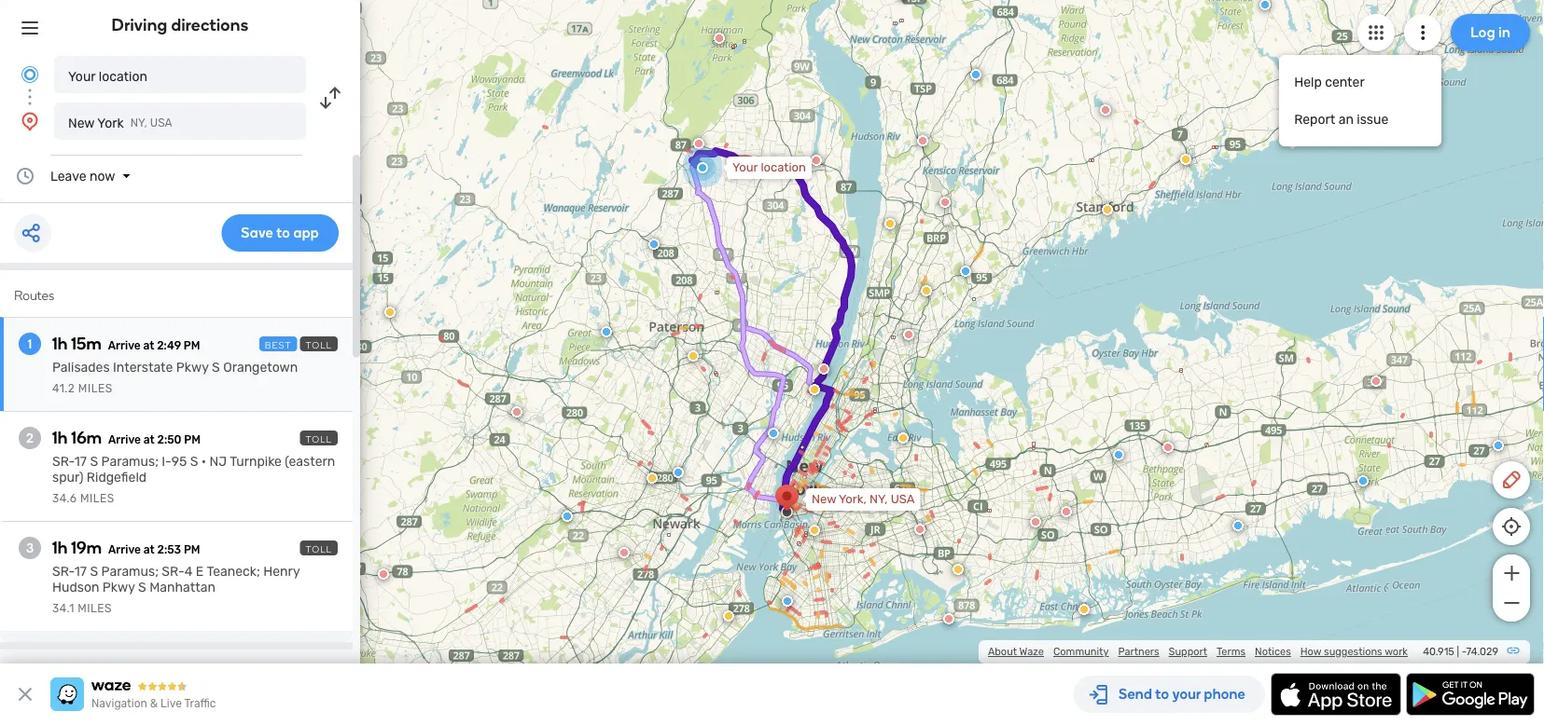 Task type: locate. For each thing, give the bounding box(es) containing it.
19m
[[71, 538, 102, 558]]

2 at from the top
[[143, 434, 155, 447]]

1 vertical spatial pkwy
[[102, 580, 135, 596]]

0 vertical spatial 1h
[[52, 334, 68, 354]]

at inside 1h 16m arrive at 2:50 pm
[[143, 434, 155, 447]]

1 vertical spatial pm
[[184, 434, 200, 447]]

location inside your location new york, ny, usa
[[761, 160, 806, 175]]

(eastern
[[285, 454, 335, 470]]

1 vertical spatial miles
[[80, 493, 115, 506]]

turnpike
[[230, 454, 282, 470]]

0 vertical spatial paramus;
[[101, 454, 159, 470]]

1 vertical spatial 1h
[[52, 428, 68, 448]]

usa
[[150, 117, 172, 130], [891, 493, 915, 507]]

0 vertical spatial 17
[[75, 454, 87, 470]]

0 vertical spatial arrive
[[108, 340, 141, 353]]

at left 2:49 at the top left
[[143, 340, 154, 353]]

17
[[75, 454, 87, 470], [75, 564, 87, 580]]

0 vertical spatial miles
[[78, 383, 113, 396]]

pm inside 1h 16m arrive at 2:50 pm
[[184, 434, 200, 447]]

16m
[[71, 428, 102, 448]]

1 1h from the top
[[52, 334, 68, 354]]

miles down hudson
[[78, 603, 112, 616]]

toll right best
[[306, 340, 332, 351]]

ridgefield
[[87, 470, 147, 486]]

hudson
[[52, 580, 99, 596]]

2 arrive from the top
[[108, 434, 141, 447]]

miles inside the sr-17 s paramus; i-95 s • nj turnpike (eastern spur) ridgefield 34.6 miles
[[80, 493, 115, 506]]

miles down palisades
[[78, 383, 113, 396]]

3 arrive from the top
[[108, 544, 141, 557]]

1h left the 16m
[[52, 428, 68, 448]]

pm right '2:50'
[[184, 434, 200, 447]]

40.915 | -74.029
[[1423, 646, 1498, 659]]

17 for 19m
[[75, 564, 87, 580]]

pkwy
[[176, 360, 209, 376], [102, 580, 135, 596]]

pkwy down 1h 19m arrive at 2:53 pm
[[102, 580, 135, 596]]

1 at from the top
[[143, 340, 154, 353]]

1 vertical spatial 17
[[75, 564, 87, 580]]

ny, inside new york ny, usa
[[130, 117, 147, 130]]

sr- for 19m
[[52, 564, 75, 580]]

0 horizontal spatial pkwy
[[102, 580, 135, 596]]

location
[[99, 69, 147, 84], [761, 160, 806, 175]]

2:50
[[157, 434, 181, 447]]

1 vertical spatial new
[[812, 493, 836, 507]]

pm up 4
[[184, 544, 200, 557]]

1 horizontal spatial new
[[812, 493, 836, 507]]

road closed image
[[714, 33, 725, 44], [917, 135, 928, 146], [693, 138, 704, 149], [940, 197, 951, 208], [818, 364, 829, 375], [1371, 376, 1382, 387], [1030, 517, 1041, 528], [619, 548, 630, 559], [378, 569, 389, 580], [943, 614, 954, 625]]

1h left 19m
[[52, 538, 68, 558]]

at left 2:53
[[143, 544, 155, 557]]

toll up (eastern
[[306, 434, 332, 445]]

police image
[[1260, 0, 1271, 10], [970, 69, 982, 80], [601, 327, 612, 338], [1493, 440, 1504, 452], [1358, 476, 1369, 487], [562, 511, 573, 522], [1232, 521, 1244, 532], [782, 596, 793, 607]]

your location
[[68, 69, 147, 84]]

at for 16m
[[143, 434, 155, 447]]

sr- inside the sr-17 s paramus; i-95 s • nj turnpike (eastern spur) ridgefield 34.6 miles
[[52, 454, 75, 470]]

0 vertical spatial location
[[99, 69, 147, 84]]

1 vertical spatial your
[[732, 160, 758, 175]]

driving
[[112, 15, 167, 35]]

current location image
[[19, 63, 41, 86]]

x image
[[14, 684, 36, 706]]

1h 15m arrive at 2:49 pm
[[52, 334, 200, 354]]

1 vertical spatial arrive
[[108, 434, 141, 447]]

1 horizontal spatial pkwy
[[176, 360, 209, 376]]

work
[[1385, 646, 1408, 659]]

community
[[1053, 646, 1109, 659]]

your inside your location new york, ny, usa
[[732, 160, 758, 175]]

pkwy inside palisades interstate pkwy s orangetown 41.2 miles
[[176, 360, 209, 376]]

0 vertical spatial hazard image
[[1180, 154, 1191, 165]]

at for 15m
[[143, 340, 154, 353]]

paramus; up ridgefield
[[101, 454, 159, 470]]

location inside 'button'
[[99, 69, 147, 84]]

at inside 1h 19m arrive at 2:53 pm
[[143, 544, 155, 557]]

0 vertical spatial at
[[143, 340, 154, 353]]

terms
[[1217, 646, 1246, 659]]

1h 16m arrive at 2:50 pm
[[52, 428, 200, 448]]

new inside your location new york, ny, usa
[[812, 493, 836, 507]]

miles inside sr-17 s paramus; sr-4 e teaneck; henry hudson pkwy s manhattan 34.1 miles
[[78, 603, 112, 616]]

hazard image
[[1102, 204, 1113, 216], [884, 218, 896, 230], [921, 285, 932, 297], [809, 384, 820, 396], [898, 433, 909, 444], [647, 473, 658, 484], [809, 525, 820, 536], [953, 564, 964, 576], [1079, 605, 1090, 616], [723, 611, 734, 622]]

2:49
[[157, 340, 181, 353]]

&
[[150, 698, 158, 711]]

40.915
[[1423, 646, 1454, 659]]

s left orangetown
[[212, 360, 220, 376]]

pm right 2:49 at the top left
[[184, 340, 200, 353]]

new york ny, usa
[[68, 115, 172, 131]]

sr-17 s paramus; sr-4 e teaneck; henry hudson pkwy s manhattan 34.1 miles
[[52, 564, 300, 616]]

1 vertical spatial hazard image
[[384, 307, 396, 318]]

driving directions
[[112, 15, 249, 35]]

road closed image
[[1100, 104, 1111, 116], [811, 155, 822, 166], [903, 329, 914, 341], [511, 407, 522, 418], [1163, 442, 1174, 453], [1061, 507, 1072, 518], [914, 524, 926, 536]]

hazard image
[[1180, 154, 1191, 165], [384, 307, 396, 318], [688, 351, 699, 362]]

pm inside 1h 19m arrive at 2:53 pm
[[184, 544, 200, 557]]

arrive inside 1h 15m arrive at 2:49 pm
[[108, 340, 141, 353]]

2 vertical spatial miles
[[78, 603, 112, 616]]

1h for 1h 19m
[[52, 538, 68, 558]]

support
[[1169, 646, 1207, 659]]

paramus;
[[101, 454, 159, 470], [101, 564, 159, 580]]

miles down ridgefield
[[80, 493, 115, 506]]

s
[[212, 360, 220, 376], [90, 454, 98, 470], [190, 454, 198, 470], [90, 564, 98, 580], [138, 580, 146, 596]]

support link
[[1169, 646, 1207, 659]]

0 horizontal spatial hazard image
[[384, 307, 396, 318]]

s left the manhattan
[[138, 580, 146, 596]]

paramus; down 1h 19m arrive at 2:53 pm
[[101, 564, 159, 580]]

usa inside your location new york, ny, usa
[[891, 493, 915, 507]]

17 inside sr-17 s paramus; sr-4 e teaneck; henry hudson pkwy s manhattan 34.1 miles
[[75, 564, 87, 580]]

1 vertical spatial at
[[143, 434, 155, 447]]

pm
[[184, 340, 200, 353], [184, 434, 200, 447], [184, 544, 200, 557]]

1 vertical spatial toll
[[306, 434, 332, 445]]

arrive up interstate
[[108, 340, 141, 353]]

3 toll from the top
[[306, 544, 332, 555]]

ny, right york,
[[869, 493, 888, 507]]

2 vertical spatial arrive
[[108, 544, 141, 557]]

e
[[196, 564, 204, 580]]

1 vertical spatial ny,
[[869, 493, 888, 507]]

1 horizontal spatial your
[[732, 160, 758, 175]]

clock image
[[14, 165, 36, 188]]

1 vertical spatial usa
[[891, 493, 915, 507]]

0 vertical spatial usa
[[150, 117, 172, 130]]

1
[[28, 336, 32, 352]]

zoom out image
[[1500, 592, 1523, 615]]

palisades interstate pkwy s orangetown 41.2 miles
[[52, 360, 298, 396]]

at
[[143, 340, 154, 353], [143, 434, 155, 447], [143, 544, 155, 557]]

about waze link
[[988, 646, 1044, 659]]

at for 19m
[[143, 544, 155, 557]]

toll for 16m
[[306, 434, 332, 445]]

at inside 1h 15m arrive at 2:49 pm
[[143, 340, 154, 353]]

2:53
[[157, 544, 181, 557]]

2 17 from the top
[[75, 564, 87, 580]]

toll down (eastern
[[306, 544, 332, 555]]

notices link
[[1255, 646, 1291, 659]]

0 horizontal spatial location
[[99, 69, 147, 84]]

new
[[68, 115, 94, 131], [812, 493, 836, 507]]

2 toll from the top
[[306, 434, 332, 445]]

arrive inside 1h 16m arrive at 2:50 pm
[[108, 434, 141, 447]]

1 horizontal spatial hazard image
[[688, 351, 699, 362]]

34.1
[[52, 603, 74, 616]]

1h 19m arrive at 2:53 pm
[[52, 538, 200, 558]]

sr- up hudson
[[52, 564, 75, 580]]

0 horizontal spatial your
[[68, 69, 95, 84]]

ny,
[[130, 117, 147, 130], [869, 493, 888, 507]]

palisades
[[52, 360, 110, 376]]

2 vertical spatial at
[[143, 544, 155, 557]]

2 vertical spatial hazard image
[[688, 351, 699, 362]]

0 vertical spatial pm
[[184, 340, 200, 353]]

arrive right 19m
[[108, 544, 141, 557]]

1 vertical spatial paramus;
[[101, 564, 159, 580]]

1 paramus; from the top
[[101, 454, 159, 470]]

2 paramus; from the top
[[101, 564, 159, 580]]

3 1h from the top
[[52, 538, 68, 558]]

i-
[[162, 454, 171, 470]]

15m
[[71, 334, 101, 354]]

arrive
[[108, 340, 141, 353], [108, 434, 141, 447], [108, 544, 141, 557]]

toll
[[306, 340, 332, 351], [306, 434, 332, 445], [306, 544, 332, 555]]

1 horizontal spatial location
[[761, 160, 806, 175]]

1 arrive from the top
[[108, 340, 141, 353]]

4
[[184, 564, 193, 580]]

1h left 15m
[[52, 334, 68, 354]]

new left york
[[68, 115, 94, 131]]

1 horizontal spatial ny,
[[869, 493, 888, 507]]

17 up hudson
[[75, 564, 87, 580]]

new left york,
[[812, 493, 836, 507]]

2 vertical spatial pm
[[184, 544, 200, 557]]

1 horizontal spatial usa
[[891, 493, 915, 507]]

usa right york
[[150, 117, 172, 130]]

paramus; inside sr-17 s paramus; sr-4 e teaneck; henry hudson pkwy s manhattan 34.1 miles
[[101, 564, 159, 580]]

1h
[[52, 334, 68, 354], [52, 428, 68, 448], [52, 538, 68, 558]]

navigation & live traffic
[[91, 698, 216, 711]]

waze
[[1019, 646, 1044, 659]]

pkwy down 2:49 at the top left
[[176, 360, 209, 376]]

0 vertical spatial new
[[68, 115, 94, 131]]

1 vertical spatial location
[[761, 160, 806, 175]]

0 horizontal spatial usa
[[150, 117, 172, 130]]

2 vertical spatial 1h
[[52, 538, 68, 558]]

0 vertical spatial toll
[[306, 340, 332, 351]]

2 1h from the top
[[52, 428, 68, 448]]

1 17 from the top
[[75, 454, 87, 470]]

your inside 'button'
[[68, 69, 95, 84]]

2 vertical spatial toll
[[306, 544, 332, 555]]

pm inside 1h 15m arrive at 2:49 pm
[[184, 340, 200, 353]]

manhattan
[[149, 580, 215, 596]]

ny, right york
[[130, 117, 147, 130]]

your location button
[[54, 56, 306, 93]]

17 for 16m
[[75, 454, 87, 470]]

34.6
[[52, 493, 77, 506]]

17 inside the sr-17 s paramus; i-95 s • nj turnpike (eastern spur) ridgefield 34.6 miles
[[75, 454, 87, 470]]

location for your location new york, ny, usa
[[761, 160, 806, 175]]

sr- up spur)
[[52, 454, 75, 470]]

your
[[68, 69, 95, 84], [732, 160, 758, 175]]

sr-
[[52, 454, 75, 470], [52, 564, 75, 580], [162, 564, 184, 580]]

zoom in image
[[1500, 563, 1523, 585]]

paramus; for 19m
[[101, 564, 159, 580]]

community link
[[1053, 646, 1109, 659]]

17 up spur)
[[75, 454, 87, 470]]

best
[[265, 340, 292, 351]]

paramus; inside the sr-17 s paramus; i-95 s • nj turnpike (eastern spur) ridgefield 34.6 miles
[[101, 454, 159, 470]]

1h for 1h 16m
[[52, 428, 68, 448]]

0 horizontal spatial ny,
[[130, 117, 147, 130]]

usa right york,
[[891, 493, 915, 507]]

suggestions
[[1324, 646, 1382, 659]]

arrive inside 1h 19m arrive at 2:53 pm
[[108, 544, 141, 557]]

arrive right the 16m
[[108, 434, 141, 447]]

at left '2:50'
[[143, 434, 155, 447]]

0 vertical spatial pkwy
[[176, 360, 209, 376]]

0 vertical spatial ny,
[[130, 117, 147, 130]]

0 horizontal spatial new
[[68, 115, 94, 131]]

police image
[[648, 239, 660, 250], [960, 266, 971, 277], [768, 428, 779, 439], [1113, 450, 1124, 461], [673, 467, 684, 479]]

traffic
[[184, 698, 216, 711]]

now
[[89, 168, 115, 184]]

3 at from the top
[[143, 544, 155, 557]]

0 vertical spatial your
[[68, 69, 95, 84]]

miles
[[78, 383, 113, 396], [80, 493, 115, 506], [78, 603, 112, 616]]



Task type: describe. For each thing, give the bounding box(es) containing it.
2
[[26, 431, 34, 446]]

leave now
[[50, 168, 115, 184]]

|
[[1457, 646, 1459, 659]]

partners
[[1118, 646, 1159, 659]]

arrive for 1h 19m
[[108, 544, 141, 557]]

link image
[[1506, 644, 1521, 659]]

s left •
[[190, 454, 198, 470]]

orangetown
[[223, 360, 298, 376]]

york,
[[839, 493, 866, 507]]

miles for 1h 19m
[[78, 603, 112, 616]]

arrive for 1h 15m
[[108, 340, 141, 353]]

spur)
[[52, 470, 83, 486]]

henry
[[263, 564, 300, 580]]

your location new york, ny, usa
[[732, 160, 915, 507]]

leave
[[50, 168, 86, 184]]

74.029
[[1466, 646, 1498, 659]]

paramus; for 16m
[[101, 454, 159, 470]]

nj
[[210, 454, 227, 470]]

pm for 16m
[[184, 434, 200, 447]]

•
[[201, 454, 206, 470]]

s inside palisades interstate pkwy s orangetown 41.2 miles
[[212, 360, 220, 376]]

how suggestions work link
[[1300, 646, 1408, 659]]

pm for 15m
[[184, 340, 200, 353]]

routes
[[14, 288, 54, 304]]

navigation
[[91, 698, 147, 711]]

pkwy inside sr-17 s paramus; sr-4 e teaneck; henry hudson pkwy s manhattan 34.1 miles
[[102, 580, 135, 596]]

1 toll from the top
[[306, 340, 332, 351]]

3
[[26, 541, 34, 557]]

interstate
[[113, 360, 173, 376]]

partners link
[[1118, 646, 1159, 659]]

directions
[[171, 15, 249, 35]]

sr-17 s paramus; i-95 s • nj turnpike (eastern spur) ridgefield 34.6 miles
[[52, 454, 335, 506]]

sr- for 16m
[[52, 454, 75, 470]]

s up hudson
[[90, 564, 98, 580]]

arrive for 1h 16m
[[108, 434, 141, 447]]

about waze community partners support terms notices how suggestions work
[[988, 646, 1408, 659]]

york
[[97, 115, 124, 131]]

live
[[161, 698, 182, 711]]

your for your location
[[68, 69, 95, 84]]

pencil image
[[1500, 469, 1523, 492]]

location image
[[19, 110, 41, 132]]

95
[[171, 454, 187, 470]]

miles for 1h 16m
[[80, 493, 115, 506]]

notices
[[1255, 646, 1291, 659]]

41.2
[[52, 383, 75, 396]]

1h for 1h 15m
[[52, 334, 68, 354]]

ny, inside your location new york, ny, usa
[[869, 493, 888, 507]]

2 horizontal spatial hazard image
[[1180, 154, 1191, 165]]

pm for 19m
[[184, 544, 200, 557]]

how
[[1300, 646, 1321, 659]]

teaneck;
[[207, 564, 260, 580]]

-
[[1462, 646, 1466, 659]]

sr- up the manhattan
[[162, 564, 184, 580]]

s down the 16m
[[90, 454, 98, 470]]

about
[[988, 646, 1017, 659]]

miles inside palisades interstate pkwy s orangetown 41.2 miles
[[78, 383, 113, 396]]

location for your location
[[99, 69, 147, 84]]

terms link
[[1217, 646, 1246, 659]]

your for your location new york, ny, usa
[[732, 160, 758, 175]]

usa inside new york ny, usa
[[150, 117, 172, 130]]

toll for 19m
[[306, 544, 332, 555]]



Task type: vqa. For each thing, say whether or not it's contained in the screenshot.
first Toll from the bottom of the page
yes



